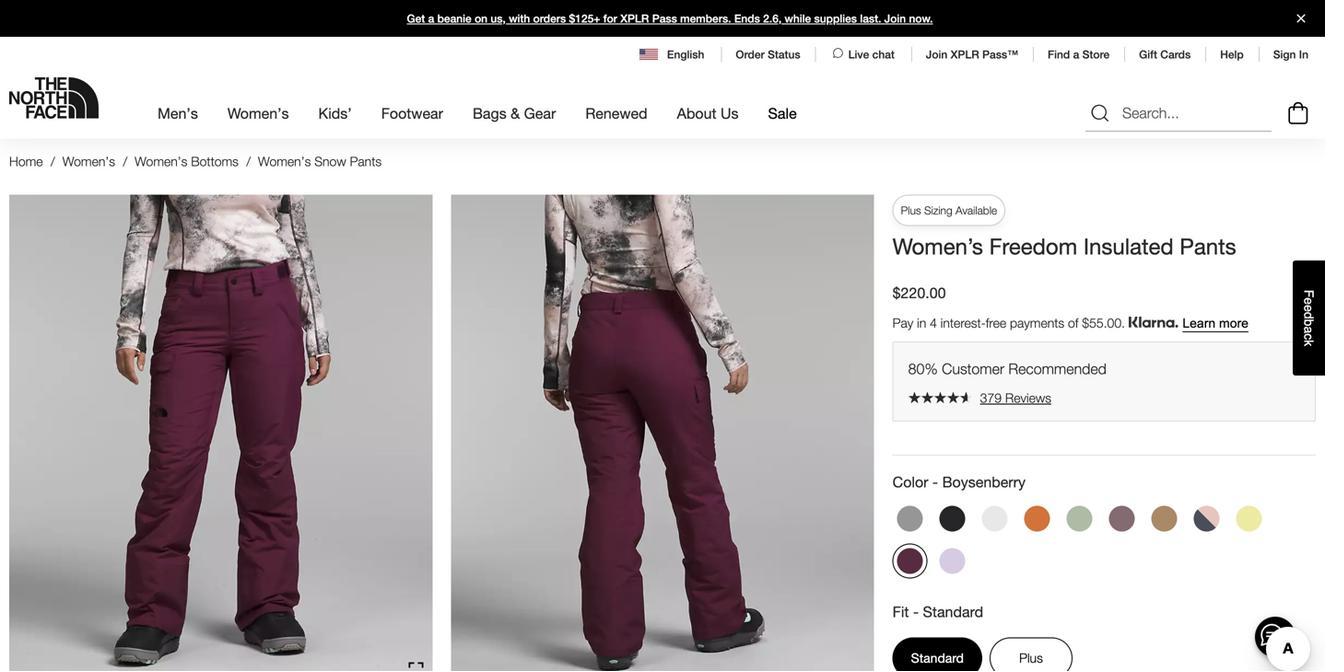 Task type: vqa. For each thing, say whether or not it's contained in the screenshot.
the who
no



Task type: locate. For each thing, give the bounding box(es) containing it.
home / women's / women's bottoms / women's snow pants
[[9, 154, 385, 169]]

snow
[[314, 154, 346, 169]]

status
[[768, 48, 801, 61]]

$125+
[[569, 12, 600, 25]]

- right fit
[[913, 604, 919, 621]]

join right last.
[[885, 12, 906, 25]]

women's link up bottoms
[[228, 88, 289, 139]]

xplr left pass™
[[951, 48, 979, 61]]

pay
[[893, 316, 914, 331]]

pants
[[350, 154, 382, 169], [1180, 233, 1237, 260]]

join down now.
[[926, 48, 948, 61]]

women's link right the home
[[62, 154, 115, 169]]

80% customer recommended
[[908, 361, 1107, 378]]

2 vertical spatial a
[[1302, 327, 1317, 334]]

women's right the home
[[62, 154, 115, 169]]

klarna image
[[1129, 317, 1179, 328]]

1 horizontal spatial /
[[123, 154, 127, 169]]

icy lilac image
[[940, 549, 966, 575]]

0 vertical spatial xplr
[[621, 12, 649, 25]]

Mandarin radio
[[1020, 502, 1055, 537]]

/ right bottoms
[[246, 154, 251, 169]]

379 reviews link
[[908, 391, 1300, 406]]

1 vertical spatial standard
[[911, 651, 964, 666]]

-
[[933, 474, 938, 491], [913, 604, 919, 621]]

Fawn Grey Snake Charmer Print radio
[[1105, 502, 1140, 537]]

women's
[[228, 105, 289, 122], [62, 154, 115, 169], [135, 154, 187, 169], [258, 154, 311, 169]]

1 vertical spatial a
[[1073, 48, 1080, 61]]

/ right the home
[[51, 154, 55, 169]]

pass™
[[983, 48, 1018, 61]]

find a store link
[[1048, 48, 1110, 61]]

- for color
[[933, 474, 938, 491]]

1 e from the top
[[1302, 298, 1317, 305]]

close image
[[1289, 14, 1313, 23]]

standard down fit - standard
[[911, 651, 964, 666]]

women's link
[[228, 88, 289, 139], [62, 154, 115, 169]]

view cart image
[[1284, 100, 1313, 127]]

open full screen image
[[409, 663, 423, 672]]

the north face home page image
[[9, 77, 99, 119]]

women's bottoms link
[[135, 154, 239, 169]]

live
[[849, 48, 869, 61]]

e
[[1302, 298, 1317, 305], [1302, 305, 1317, 312]]

0 horizontal spatial xplr
[[621, 12, 649, 25]]

b
[[1302, 320, 1317, 327]]

379 reviews
[[980, 391, 1052, 406]]

2 horizontal spatial a
[[1302, 327, 1317, 334]]

e up d
[[1302, 298, 1317, 305]]

0 vertical spatial join
[[885, 12, 906, 25]]

379
[[980, 391, 1002, 406]]

order status
[[736, 48, 801, 61]]

1 horizontal spatial a
[[1073, 48, 1080, 61]]

1 horizontal spatial plus
[[1020, 651, 1043, 666]]

- right color
[[933, 474, 938, 491]]

/
[[51, 154, 55, 169], [123, 154, 127, 169], [246, 154, 251, 169]]

0 horizontal spatial a
[[428, 12, 434, 25]]

xplr
[[621, 12, 649, 25], [951, 48, 979, 61]]

members.
[[680, 12, 731, 25]]

standard
[[923, 604, 983, 621], [911, 651, 964, 666]]

standard up standard button
[[923, 604, 983, 621]]

free
[[986, 316, 1007, 331]]

about us link
[[677, 88, 739, 139]]

a inside button
[[1302, 327, 1317, 334]]

1 horizontal spatial pants
[[1180, 233, 1237, 260]]

1 vertical spatial join
[[926, 48, 948, 61]]

1 vertical spatial -
[[913, 604, 919, 621]]

standard inside button
[[911, 651, 964, 666]]

xplr right for
[[621, 12, 649, 25]]

a
[[428, 12, 434, 25], [1073, 48, 1080, 61], [1302, 327, 1317, 334]]

pay in 4 interest-free payments of $55.00.
[[893, 316, 1129, 331]]

1 vertical spatial xplr
[[951, 48, 979, 61]]

boysenberry image
[[897, 549, 923, 575]]

mandarin image
[[1025, 506, 1050, 532]]

gift cards link
[[1139, 48, 1191, 61]]

supplies
[[814, 12, 857, 25]]

sign
[[1274, 48, 1296, 61]]

renewed link
[[586, 88, 648, 139]]

a right get
[[428, 12, 434, 25]]

live chat
[[849, 48, 895, 61]]

join xplr pass™ link
[[926, 48, 1018, 61]]

Almond Butter radio
[[1147, 502, 1182, 537]]

help link
[[1220, 48, 1244, 61]]

plus for plus sizing available
[[901, 204, 921, 217]]

about
[[677, 105, 717, 122]]

misty sage image
[[1067, 506, 1093, 532]]

3 / from the left
[[246, 154, 251, 169]]

pants right snow
[[350, 154, 382, 169]]

0 vertical spatial -
[[933, 474, 938, 491]]

2 horizontal spatial /
[[246, 154, 251, 169]]

Icy Lilac radio
[[935, 544, 970, 579]]

f e e d b a c k
[[1302, 290, 1317, 347]]

1 horizontal spatial -
[[933, 474, 938, 491]]

0 horizontal spatial plus
[[901, 204, 921, 217]]

0 vertical spatial pants
[[350, 154, 382, 169]]

k
[[1302, 340, 1317, 347]]

pants up learn more
[[1180, 233, 1237, 260]]

plus inside button
[[1020, 651, 1043, 666]]

gift cards
[[1139, 48, 1191, 61]]

0 vertical spatial women's link
[[228, 88, 289, 139]]

english
[[667, 48, 705, 61]]

orders
[[533, 12, 566, 25]]

0 horizontal spatial women's link
[[62, 154, 115, 169]]

almond butter image
[[1152, 506, 1178, 532]]

plus for plus
[[1020, 651, 1043, 666]]

f
[[1302, 290, 1317, 298]]

freedom
[[989, 233, 1078, 260]]

e up b
[[1302, 305, 1317, 312]]

while
[[785, 12, 811, 25]]

men's
[[158, 105, 198, 122]]

d
[[1302, 312, 1317, 320]]

Boysenberry radio
[[893, 544, 928, 579]]

join xplr pass™
[[926, 48, 1018, 61]]

0 vertical spatial plus
[[901, 204, 921, 217]]

1 vertical spatial plus
[[1020, 651, 1043, 666]]

1 vertical spatial women's link
[[62, 154, 115, 169]]

women's down men's link
[[135, 154, 187, 169]]

1 / from the left
[[51, 154, 55, 169]]

plus
[[901, 204, 921, 217], [1020, 651, 1043, 666]]

a right find
[[1073, 48, 1080, 61]]

/ left the women's bottoms link
[[123, 154, 127, 169]]

get a beanie on us, with orders $125+ for xplr pass members. ends 2.6, while supplies last. join now. link
[[0, 0, 1325, 37]]

about us
[[677, 105, 739, 122]]

kids'
[[318, 105, 352, 122]]

1 horizontal spatial xplr
[[951, 48, 979, 61]]

tnf medium grey heather image
[[897, 506, 923, 532]]

tnf black image
[[940, 506, 966, 532]]

0 vertical spatial a
[[428, 12, 434, 25]]

a up k
[[1302, 327, 1317, 334]]

customer
[[942, 361, 1005, 378]]

sizing
[[924, 204, 953, 217]]

0 horizontal spatial -
[[913, 604, 919, 621]]

sale link
[[768, 88, 797, 139]]

us
[[721, 105, 739, 122]]

&
[[511, 105, 520, 122]]

0 horizontal spatial /
[[51, 154, 55, 169]]

pink moss faded dye camo print image
[[1194, 506, 1220, 532]]



Task type: describe. For each thing, give the bounding box(es) containing it.
now.
[[909, 12, 933, 25]]

home link
[[9, 154, 43, 169]]

learn
[[1183, 317, 1216, 331]]

help
[[1220, 48, 1244, 61]]

women's
[[893, 233, 983, 260]]

home
[[9, 154, 43, 169]]

TNF Medium Grey Heather radio
[[893, 502, 928, 537]]

us,
[[491, 12, 506, 25]]

store
[[1083, 48, 1110, 61]]

women's snow pants link
[[258, 154, 385, 169]]

more
[[1219, 317, 1249, 331]]

learn more button
[[1183, 317, 1249, 332]]

1 horizontal spatial join
[[926, 48, 948, 61]]

pass
[[652, 12, 677, 25]]

search all image
[[1089, 102, 1112, 125]]

footwear
[[381, 105, 443, 122]]

2.6,
[[763, 12, 782, 25]]

color option group
[[893, 502, 1316, 587]]

a for find
[[1073, 48, 1080, 61]]

Gardenia White radio
[[978, 502, 1013, 537]]

learn more
[[1183, 317, 1249, 331]]

english link
[[640, 46, 706, 63]]

gift
[[1139, 48, 1158, 61]]

men's link
[[158, 88, 198, 139]]

a for get
[[428, 12, 434, 25]]

beanie
[[437, 12, 472, 25]]

insulated
[[1084, 233, 1174, 260]]

for
[[603, 12, 617, 25]]

in
[[917, 316, 927, 331]]

footwear link
[[381, 88, 443, 139]]

0 horizontal spatial join
[[885, 12, 906, 25]]

1 horizontal spatial women's link
[[228, 88, 289, 139]]

get a beanie on us, with orders $125+ for xplr pass members. ends 2.6, while supplies last. join now.
[[407, 12, 933, 25]]

Misty Sage radio
[[1062, 502, 1097, 537]]

chat
[[873, 48, 895, 61]]

on
[[475, 12, 488, 25]]

1 vertical spatial pants
[[1180, 233, 1237, 260]]

plus sizing available
[[901, 204, 997, 217]]

fawn grey snake charmer print image
[[1109, 506, 1135, 532]]

c
[[1302, 334, 1317, 340]]

recommended
[[1009, 361, 1107, 378]]

2 e from the top
[[1302, 305, 1317, 312]]

sun sprite image
[[1237, 506, 1262, 532]]

with
[[509, 12, 530, 25]]

Search search field
[[1086, 95, 1272, 132]]

gear
[[524, 105, 556, 122]]

reviews
[[1005, 391, 1052, 406]]

last.
[[860, 12, 882, 25]]

color - boysenberry
[[893, 474, 1026, 491]]

TNF Black radio
[[935, 502, 970, 537]]

women's left snow
[[258, 154, 311, 169]]

ends
[[734, 12, 760, 25]]

get
[[407, 12, 425, 25]]

renewed
[[586, 105, 648, 122]]

80%
[[908, 361, 938, 378]]

sign in
[[1274, 48, 1309, 61]]

0 horizontal spatial pants
[[350, 154, 382, 169]]

2 / from the left
[[123, 154, 127, 169]]

sale
[[768, 105, 797, 122]]

cards
[[1161, 48, 1191, 61]]

standard button
[[893, 638, 982, 672]]

$55.00.
[[1082, 316, 1125, 331]]

in
[[1299, 48, 1309, 61]]

kids' link
[[318, 88, 352, 139]]

sign in button
[[1274, 48, 1309, 61]]

interest-
[[941, 316, 986, 331]]

boysenberry
[[942, 474, 1026, 491]]

4
[[930, 316, 937, 331]]

bags
[[473, 105, 507, 122]]

order status link
[[736, 48, 801, 61]]

payments
[[1010, 316, 1065, 331]]

0 vertical spatial standard
[[923, 604, 983, 621]]

Pink Moss Faded Dye Camo Print radio
[[1190, 502, 1225, 537]]

women's up bottoms
[[228, 105, 289, 122]]

available
[[956, 204, 997, 217]]

fit
[[893, 604, 909, 621]]

fit - standard
[[893, 604, 983, 621]]

of
[[1068, 316, 1079, 331]]

gardenia white image
[[982, 506, 1008, 532]]

- for fit
[[913, 604, 919, 621]]

find a store
[[1048, 48, 1110, 61]]

bags & gear
[[473, 105, 556, 122]]

plus button
[[990, 638, 1073, 672]]

f e e d b a c k button
[[1293, 261, 1325, 376]]

find
[[1048, 48, 1070, 61]]

Sun Sprite radio
[[1232, 502, 1267, 537]]

bags & gear link
[[473, 88, 556, 139]]

color
[[893, 474, 929, 491]]



